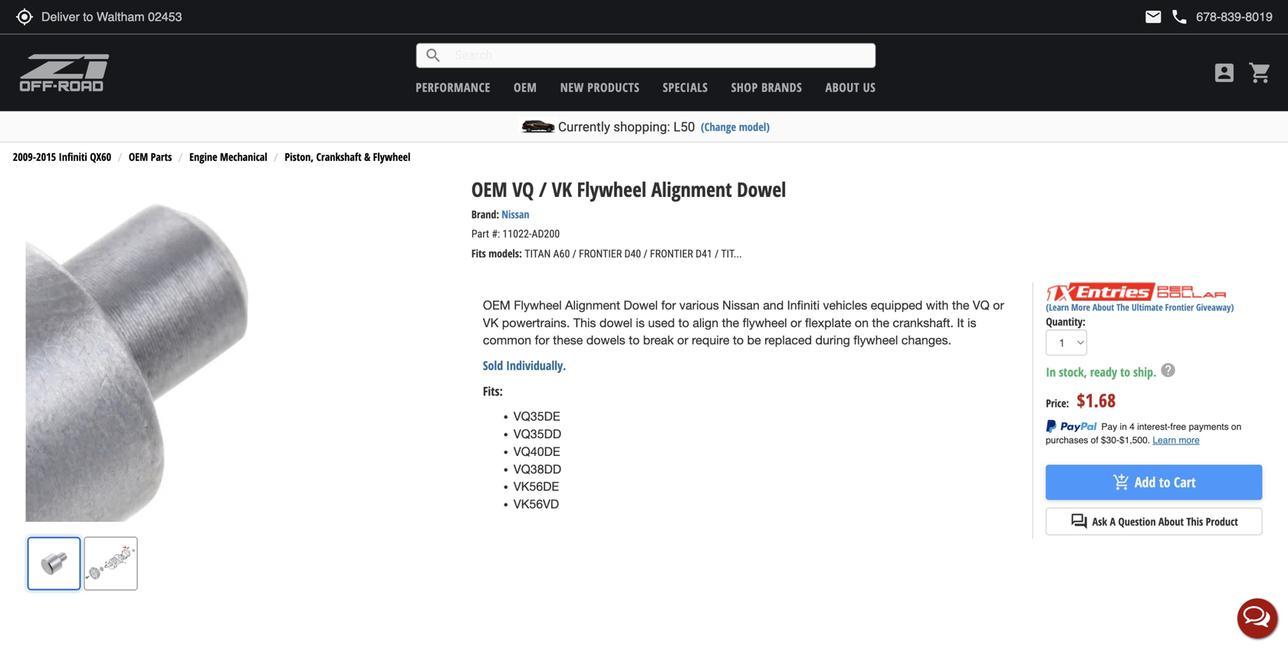 Task type: vqa. For each thing, say whether or not it's contained in the screenshot.
'win this truck shop now to get automatically entered' image
no



Task type: locate. For each thing, give the bounding box(es) containing it.
new
[[560, 79, 584, 95]]

0 vertical spatial nissan
[[502, 207, 529, 222]]

dowel
[[737, 175, 786, 203], [624, 298, 658, 312]]

1 horizontal spatial vq
[[973, 298, 990, 312]]

or up replaced
[[790, 316, 802, 330]]

2015
[[36, 149, 56, 164]]

to left ship.
[[1120, 364, 1130, 380]]

(change model) link
[[701, 119, 770, 134]]

nissan up 11022-
[[502, 207, 529, 222]]

new products
[[560, 79, 640, 95]]

vq up nissan link on the left top of the page
[[512, 175, 534, 203]]

1 horizontal spatial is
[[967, 316, 976, 330]]

2009-2015 infiniti qx60 link
[[13, 149, 111, 164]]

ask
[[1092, 514, 1107, 529]]

1 vertical spatial nissan
[[722, 298, 760, 312]]

or
[[993, 298, 1004, 312], [790, 316, 802, 330], [677, 333, 688, 347]]

flywheel down and
[[743, 316, 787, 330]]

equipped
[[871, 298, 923, 312]]

oem up brand:
[[471, 175, 507, 203]]

dowel up used
[[624, 298, 658, 312]]

0 vertical spatial flywheel
[[743, 316, 787, 330]]

specials
[[663, 79, 708, 95]]

0 horizontal spatial this
[[573, 316, 596, 330]]

dowels
[[586, 333, 625, 347]]

the
[[1116, 301, 1129, 314]]

1 horizontal spatial flywheel
[[514, 298, 562, 312]]

for
[[661, 298, 676, 312], [535, 333, 549, 347]]

flywheel inside oem flywheel alignment dowel for various nissan and infiniti vehicles equipped with the vq or vk powertrains. this dowel is used to align the flywheel or flexplate on the crankshaft. it is common for these dowels to break or require to be replaced during flywheel changes.
[[514, 298, 562, 312]]

question_answer
[[1070, 512, 1089, 531]]

oem link
[[514, 79, 537, 95]]

0 vertical spatial flywheel
[[373, 149, 410, 164]]

2 horizontal spatial flywheel
[[577, 175, 646, 203]]

common
[[483, 333, 531, 347]]

qx60
[[90, 149, 111, 164]]

0 horizontal spatial dowel
[[624, 298, 658, 312]]

0 horizontal spatial or
[[677, 333, 688, 347]]

/ right d40 at left top
[[644, 248, 648, 260]]

1 horizontal spatial or
[[790, 316, 802, 330]]

2 horizontal spatial the
[[952, 298, 969, 312]]

1 horizontal spatial nissan
[[722, 298, 760, 312]]

vq35dd
[[514, 427, 561, 441]]

0 horizontal spatial vq
[[512, 175, 534, 203]]

the up it
[[952, 298, 969, 312]]

vk56vd
[[514, 497, 559, 511]]

or left (learn
[[993, 298, 1004, 312]]

0 vertical spatial for
[[661, 298, 676, 312]]

to left break
[[629, 333, 640, 347]]

0 horizontal spatial nissan
[[502, 207, 529, 222]]

2009-2015 infiniti qx60
[[13, 149, 111, 164]]

for up used
[[661, 298, 676, 312]]

/ right d41
[[715, 248, 719, 260]]

nissan
[[502, 207, 529, 222], [722, 298, 760, 312]]

z1 motorsports logo image
[[19, 54, 110, 92]]

2 horizontal spatial about
[[1158, 514, 1184, 529]]

0 horizontal spatial frontier
[[579, 248, 622, 260]]

alignment up dowel on the left of the page
[[565, 298, 620, 312]]

1 vertical spatial this
[[1186, 514, 1203, 529]]

products
[[587, 79, 640, 95]]

the right align
[[722, 316, 739, 330]]

1 vertical spatial flywheel
[[853, 333, 898, 347]]

1 horizontal spatial infiniti
[[787, 298, 820, 312]]

Search search field
[[443, 44, 875, 67]]

oem inside oem flywheel alignment dowel for various nissan and infiniti vehicles equipped with the vq or vk powertrains. this dowel is used to align the flywheel or flexplate on the crankshaft. it is common for these dowels to break or require to be replaced during flywheel changes.
[[483, 298, 510, 312]]

vk
[[552, 175, 572, 203]]

1 vertical spatial for
[[535, 333, 549, 347]]

about left us
[[825, 79, 860, 95]]

0 vertical spatial infiniti
[[59, 149, 87, 164]]

oem left parts
[[129, 149, 148, 164]]

nissan link
[[502, 207, 529, 222]]

alignment inside oem vq / vk flywheel alignment dowel brand: nissan part #: 11022-ad200 fits models: titan a60 / frontier d40 / frontier d41 / tit...
[[651, 175, 732, 203]]

flywheel up the vk powertrains.
[[514, 298, 562, 312]]

1 vertical spatial dowel
[[624, 298, 658, 312]]

0 horizontal spatial flywheel
[[743, 316, 787, 330]]

shopping_cart link
[[1244, 61, 1273, 85]]

frontier left d40 at left top
[[579, 248, 622, 260]]

dowel down the model) at the top of page
[[737, 175, 786, 203]]

1 horizontal spatial this
[[1186, 514, 1203, 529]]

1 horizontal spatial alignment
[[651, 175, 732, 203]]

piston, crankshaft & flywheel
[[285, 149, 410, 164]]

1 vertical spatial flywheel
[[577, 175, 646, 203]]

infiniti right and
[[787, 298, 820, 312]]

0 horizontal spatial alignment
[[565, 298, 620, 312]]

flywheel right vk
[[577, 175, 646, 203]]

alignment down 'l50'
[[651, 175, 732, 203]]

1 vertical spatial vq
[[973, 298, 990, 312]]

flywheel right &
[[373, 149, 410, 164]]

vq right with
[[973, 298, 990, 312]]

vq
[[512, 175, 534, 203], [973, 298, 990, 312]]

to left align
[[678, 316, 689, 330]]

require
[[692, 333, 729, 347]]

1 vertical spatial or
[[790, 316, 802, 330]]

0 horizontal spatial infiniti
[[59, 149, 87, 164]]

this up these
[[573, 316, 596, 330]]

price:
[[1046, 396, 1069, 410]]

for down the vk powertrains.
[[535, 333, 549, 347]]

0 horizontal spatial about
[[825, 79, 860, 95]]

add_shopping_cart
[[1112, 473, 1131, 492]]

1 horizontal spatial about
[[1093, 301, 1114, 314]]

shop
[[731, 79, 758, 95]]

parts
[[151, 149, 172, 164]]

in stock, ready to ship. help
[[1046, 362, 1177, 380]]

oem for vq
[[471, 175, 507, 203]]

during
[[815, 333, 850, 347]]

nissan inside oem vq / vk flywheel alignment dowel brand: nissan part #: 11022-ad200 fits models: titan a60 / frontier d40 / frontier d41 / tit...
[[502, 207, 529, 222]]

break
[[643, 333, 674, 347]]

about
[[825, 79, 860, 95], [1093, 301, 1114, 314], [1158, 514, 1184, 529]]

(learn
[[1046, 301, 1069, 314]]

engine mechanical
[[189, 149, 267, 164]]

on
[[855, 316, 869, 330]]

oem up the vk powertrains.
[[483, 298, 510, 312]]

engine
[[189, 149, 217, 164]]

infiniti inside oem flywheel alignment dowel for various nissan and infiniti vehicles equipped with the vq or vk powertrains. this dowel is used to align the flywheel or flexplate on the crankshaft. it is common for these dowels to break or require to be replaced during flywheel changes.
[[787, 298, 820, 312]]

frontier
[[579, 248, 622, 260], [650, 248, 693, 260]]

0 vertical spatial this
[[573, 316, 596, 330]]

various
[[679, 298, 719, 312]]

1 horizontal spatial dowel
[[737, 175, 786, 203]]

or right break
[[677, 333, 688, 347]]

0 vertical spatial dowel
[[737, 175, 786, 203]]

about us
[[825, 79, 876, 95]]

1 vertical spatial infiniti
[[787, 298, 820, 312]]

this left product
[[1186, 514, 1203, 529]]

0 horizontal spatial is
[[636, 316, 645, 330]]

crankshaft
[[316, 149, 361, 164]]

1 horizontal spatial for
[[661, 298, 676, 312]]

&
[[364, 149, 370, 164]]

/
[[539, 175, 547, 203], [572, 248, 576, 260], [644, 248, 648, 260], [715, 248, 719, 260]]

1 horizontal spatial frontier
[[650, 248, 693, 260]]

performance link
[[416, 79, 490, 95]]

crankshaft.
[[893, 316, 954, 330]]

this inside question_answer ask a question about this product
[[1186, 514, 1203, 529]]

2 horizontal spatial or
[[993, 298, 1004, 312]]

oem for flywheel
[[483, 298, 510, 312]]

$1.68
[[1077, 388, 1116, 413]]

flywheel
[[373, 149, 410, 164], [577, 175, 646, 203], [514, 298, 562, 312]]

2 vertical spatial about
[[1158, 514, 1184, 529]]

oem for parts
[[129, 149, 148, 164]]

the
[[952, 298, 969, 312], [722, 316, 739, 330], [872, 316, 889, 330]]

help
[[1160, 362, 1177, 379]]

it
[[957, 316, 964, 330]]

1 horizontal spatial flywheel
[[853, 333, 898, 347]]

replaced
[[764, 333, 812, 347]]

vq inside oem flywheel alignment dowel for various nissan and infiniti vehicles equipped with the vq or vk powertrains. this dowel is used to align the flywheel or flexplate on the crankshaft. it is common for these dowels to break or require to be replaced during flywheel changes.
[[973, 298, 990, 312]]

the right on
[[872, 316, 889, 330]]

is left used
[[636, 316, 645, 330]]

oem vq / vk flywheel alignment dowel brand: nissan part #: 11022-ad200 fits models: titan a60 / frontier d40 / frontier d41 / tit...
[[471, 175, 786, 261]]

/ right the "a60"
[[572, 248, 576, 260]]

0 horizontal spatial flywheel
[[373, 149, 410, 164]]

1 vertical spatial about
[[1093, 301, 1114, 314]]

oem
[[514, 79, 537, 95], [129, 149, 148, 164], [471, 175, 507, 203], [483, 298, 510, 312]]

shop brands
[[731, 79, 802, 95]]

infiniti right 2015
[[59, 149, 87, 164]]

nissan inside oem flywheel alignment dowel for various nissan and infiniti vehicles equipped with the vq or vk powertrains. this dowel is used to align the flywheel or flexplate on the crankshaft. it is common for these dowels to break or require to be replaced during flywheel changes.
[[722, 298, 760, 312]]

0 vertical spatial or
[[993, 298, 1004, 312]]

align
[[693, 316, 718, 330]]

about left the
[[1093, 301, 1114, 314]]

d40
[[624, 248, 641, 260]]

is right it
[[967, 316, 976, 330]]

infiniti
[[59, 149, 87, 164], [787, 298, 820, 312]]

oem inside oem vq / vk flywheel alignment dowel brand: nissan part #: 11022-ad200 fits models: titan a60 / frontier d40 / frontier d41 / tit...
[[471, 175, 507, 203]]

0 vertical spatial vq
[[512, 175, 534, 203]]

about right question at the bottom right of page
[[1158, 514, 1184, 529]]

2 vertical spatial flywheel
[[514, 298, 562, 312]]

0 vertical spatial alignment
[[651, 175, 732, 203]]

1 vertical spatial alignment
[[565, 298, 620, 312]]

nissan left and
[[722, 298, 760, 312]]

frontier left d41
[[650, 248, 693, 260]]

flywheel down on
[[853, 333, 898, 347]]



Task type: describe. For each thing, give the bounding box(es) containing it.
models:
[[489, 246, 522, 261]]

currently shopping: l50 (change model)
[[558, 119, 770, 135]]

add_shopping_cart add to cart
[[1112, 473, 1196, 492]]

(learn more about the ultimate frontier giveaway) link
[[1046, 301, 1234, 314]]

flywheel inside oem vq / vk flywheel alignment dowel brand: nissan part #: 11022-ad200 fits models: titan a60 / frontier d40 / frontier d41 / tit...
[[577, 175, 646, 203]]

sold individually.
[[483, 357, 566, 374]]

this inside oem flywheel alignment dowel for various nissan and infiniti vehicles equipped with the vq or vk powertrains. this dowel is used to align the flywheel or flexplate on the crankshaft. it is common for these dowels to break or require to be replaced during flywheel changes.
[[573, 316, 596, 330]]

dowel inside oem vq / vk flywheel alignment dowel brand: nissan part #: 11022-ad200 fits models: titan a60 / frontier d40 / frontier d41 / tit...
[[737, 175, 786, 203]]

shopping:
[[613, 119, 670, 135]]

performance
[[416, 79, 490, 95]]

mechanical
[[220, 149, 267, 164]]

ship.
[[1133, 364, 1156, 380]]

changes.
[[901, 333, 951, 347]]

2 frontier from the left
[[650, 248, 693, 260]]

about inside question_answer ask a question about this product
[[1158, 514, 1184, 529]]

currently
[[558, 119, 610, 135]]

vq35de vq35dd vq40de vq38dd vk56de vk56vd
[[514, 410, 561, 511]]

account_box
[[1212, 61, 1237, 85]]

us
[[863, 79, 876, 95]]

oem left new
[[514, 79, 537, 95]]

mail link
[[1144, 8, 1163, 26]]

more
[[1071, 301, 1090, 314]]

0 horizontal spatial for
[[535, 333, 549, 347]]

to left be
[[733, 333, 744, 347]]

vehicles
[[823, 298, 867, 312]]

piston,
[[285, 149, 314, 164]]

1 frontier from the left
[[579, 248, 622, 260]]

to right add
[[1159, 473, 1170, 492]]

fits
[[471, 246, 486, 261]]

alignment inside oem flywheel alignment dowel for various nissan and infiniti vehicles equipped with the vq or vk powertrains. this dowel is used to align the flywheel or flexplate on the crankshaft. it is common for these dowels to break or require to be replaced during flywheel changes.
[[565, 298, 620, 312]]

d41
[[696, 248, 712, 260]]

to inside in stock, ready to ship. help
[[1120, 364, 1130, 380]]

oem parts link
[[129, 149, 172, 164]]

vq inside oem vq / vk flywheel alignment dowel brand: nissan part #: 11022-ad200 fits models: titan a60 / frontier d40 / frontier d41 / tit...
[[512, 175, 534, 203]]

phone
[[1170, 8, 1189, 26]]

vk powertrains.
[[483, 316, 570, 330]]

/ left vk
[[539, 175, 547, 203]]

my_location
[[15, 8, 34, 26]]

11022-
[[502, 228, 532, 240]]

question
[[1118, 514, 1156, 529]]

new products link
[[560, 79, 640, 95]]

mail
[[1144, 8, 1163, 26]]

stock,
[[1059, 364, 1087, 380]]

quantity:
[[1046, 314, 1085, 329]]

be
[[747, 333, 761, 347]]

a60
[[553, 248, 570, 260]]

(learn more about the ultimate frontier giveaway)
[[1046, 301, 1234, 314]]

these
[[553, 333, 583, 347]]

add
[[1135, 473, 1156, 492]]

#:
[[492, 228, 500, 240]]

titan
[[525, 248, 551, 260]]

dowel inside oem flywheel alignment dowel for various nissan and infiniti vehicles equipped with the vq or vk powertrains. this dowel is used to align the flywheel or flexplate on the crankshaft. it is common for these dowels to break or require to be replaced during flywheel changes.
[[624, 298, 658, 312]]

individually.
[[506, 357, 566, 374]]

ultimate
[[1132, 301, 1163, 314]]

1 is from the left
[[636, 316, 645, 330]]

piston, crankshaft & flywheel link
[[285, 149, 410, 164]]

account_box link
[[1208, 61, 1240, 85]]

vq40de
[[514, 445, 560, 459]]

brands
[[761, 79, 802, 95]]

2009-
[[13, 149, 36, 164]]

2 vertical spatial or
[[677, 333, 688, 347]]

vk56de
[[514, 480, 559, 494]]

specials link
[[663, 79, 708, 95]]

flexplate
[[805, 316, 851, 330]]

price: $1.68
[[1046, 388, 1116, 413]]

mail phone
[[1144, 8, 1189, 26]]

search
[[424, 46, 443, 65]]

2 is from the left
[[967, 316, 976, 330]]

frontier
[[1165, 301, 1194, 314]]

phone link
[[1170, 8, 1273, 26]]

part
[[471, 228, 489, 240]]

(change
[[701, 119, 736, 134]]

used
[[648, 316, 675, 330]]

ready
[[1090, 364, 1117, 380]]

a
[[1110, 514, 1116, 529]]

0 vertical spatial about
[[825, 79, 860, 95]]

question_answer ask a question about this product
[[1070, 512, 1238, 531]]

with
[[926, 298, 949, 312]]

tit...
[[721, 248, 742, 260]]

brand:
[[471, 207, 499, 222]]

sold
[[483, 357, 503, 374]]

1 horizontal spatial the
[[872, 316, 889, 330]]

fits:
[[483, 383, 503, 399]]

oem flywheel alignment dowel for various nissan and infiniti vehicles equipped with the vq or vk powertrains. this dowel is used to align the flywheel or flexplate on the crankshaft. it is common for these dowels to break or require to be replaced during flywheel changes.
[[483, 298, 1004, 347]]

0 horizontal spatial the
[[722, 316, 739, 330]]

and
[[763, 298, 784, 312]]

engine mechanical link
[[189, 149, 267, 164]]

shop brands link
[[731, 79, 802, 95]]

shopping_cart
[[1248, 61, 1273, 85]]

vq38dd
[[514, 462, 561, 476]]

dowel
[[599, 316, 632, 330]]

ad200
[[532, 228, 560, 240]]



